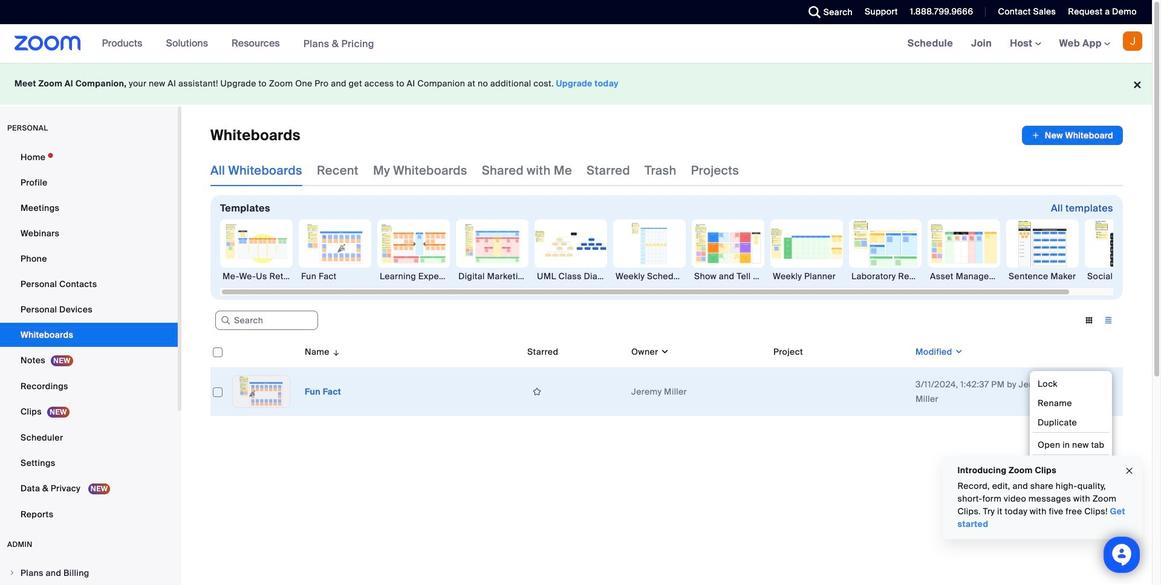 Task type: vqa. For each thing, say whether or not it's contained in the screenshot.
3rd right icon from the bottom of the admin menu menu
no



Task type: locate. For each thing, give the bounding box(es) containing it.
more options for fun fact image
[[1093, 386, 1112, 397]]

digital marketing canvas element
[[456, 270, 529, 282]]

1 vertical spatial application
[[210, 336, 1132, 425]]

tabs of all whiteboard page tab list
[[210, 155, 739, 186]]

show and tell with a twist element
[[692, 270, 764, 282]]

uml class diagram element
[[535, 270, 607, 282]]

banner
[[0, 24, 1152, 63]]

footer
[[0, 63, 1152, 105]]

application
[[1022, 126, 1123, 145], [210, 336, 1132, 425]]

1 vertical spatial fun fact element
[[305, 386, 341, 397]]

Search text field
[[215, 311, 318, 330]]

fun fact element
[[299, 270, 371, 282], [305, 386, 341, 397]]

arrow down image
[[330, 345, 341, 359]]

0 vertical spatial application
[[1022, 126, 1123, 145]]

profile picture image
[[1123, 31, 1142, 51]]

down image
[[658, 346, 669, 358]]

cell
[[769, 368, 911, 416]]

click to star the whiteboard fun fact image
[[527, 386, 547, 397]]

laboratory report element
[[849, 270, 922, 282]]

menu item
[[0, 562, 178, 585]]

personal menu menu
[[0, 145, 178, 528]]

right image
[[8, 570, 16, 577]]

social emotional learning element
[[1085, 270, 1158, 282]]

meetings navigation
[[898, 24, 1152, 63]]

sentence maker element
[[1006, 270, 1079, 282]]



Task type: describe. For each thing, give the bounding box(es) containing it.
thumbnail of fun fact image
[[233, 376, 290, 408]]

learning experience canvas element
[[377, 270, 450, 282]]

zoom logo image
[[15, 36, 81, 51]]

grid mode, not selected image
[[1079, 315, 1099, 326]]

weekly schedule element
[[613, 270, 686, 282]]

cell inside application
[[769, 368, 911, 416]]

product information navigation
[[93, 24, 383, 63]]

add image
[[1032, 129, 1040, 142]]

asset management element
[[928, 270, 1000, 282]]

fun fact, modified at mar 11, 2024 by jeremy miller, link image
[[232, 376, 290, 408]]

fun fact element inside application
[[305, 386, 341, 397]]

me-we-us retrospective element
[[220, 270, 293, 282]]

0 vertical spatial fun fact element
[[299, 270, 371, 282]]

weekly planner element
[[770, 270, 843, 282]]

list mode, selected image
[[1099, 315, 1118, 326]]

close image
[[1125, 464, 1135, 478]]



